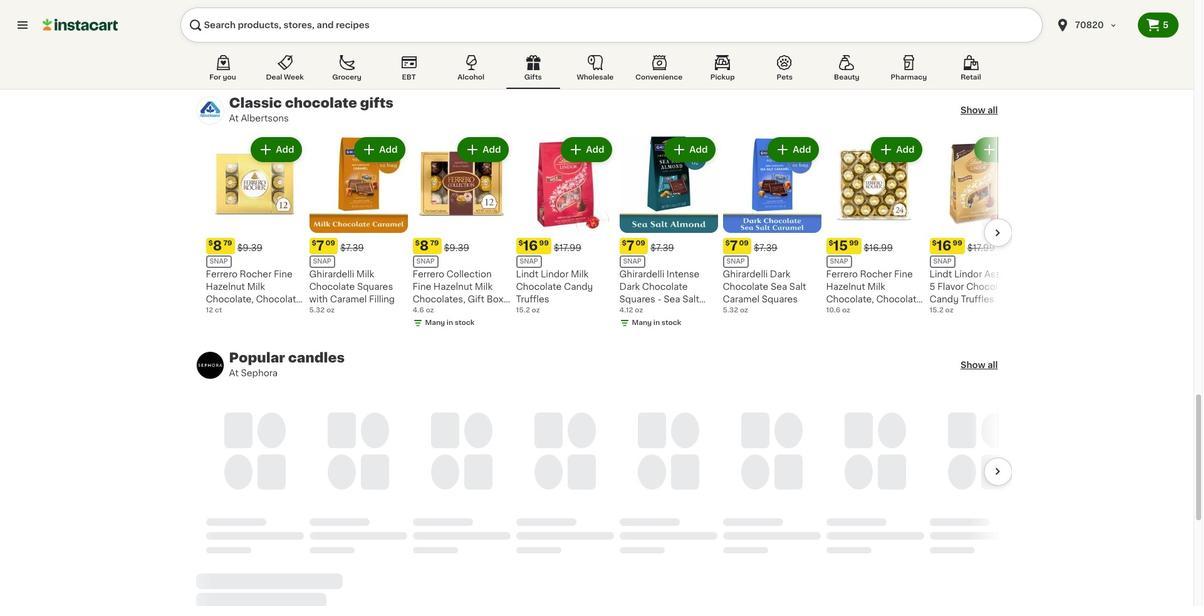 Task type: describe. For each thing, give the bounding box(es) containing it.
sea inside ghirardelli intense dark chocolate squares - sea salt soiree
[[664, 296, 681, 304]]

ghirardelli intense dark chocolate squares - sea salt soiree
[[620, 270, 700, 317]]

hazelnut for 10.6 oz
[[827, 283, 866, 292]]

chocolate inside the lindt lindor milk chocolate candy truffles 15.2 oz
[[516, 283, 562, 292]]

oz inside the lindt lindor milk chocolate candy truffles 15.2 oz
[[532, 307, 540, 314]]

3 add button from the left
[[459, 139, 508, 161]]

week
[[284, 74, 304, 81]]

snap for 'add' button associated with $16.99 original price: $17.99 element for milk
[[520, 259, 539, 265]]

candles
[[288, 352, 345, 365]]

for you
[[210, 74, 236, 81]]

show for popular candles
[[961, 361, 986, 370]]

chocolate, for 8
[[206, 296, 254, 304]]

4.12
[[620, 307, 634, 314]]

beauty
[[835, 74, 860, 81]]

ml inside patrón silver patron tequila 100% de agave 750 ml
[[738, 52, 747, 59]]

in left pharmacy button
[[861, 52, 867, 59]]

pets button
[[758, 53, 812, 89]]

grocery
[[333, 74, 362, 81]]

09 for ghirardelli milk chocolate squares with caramel filling
[[326, 240, 335, 247]]

lindor for flavor
[[955, 270, 983, 279]]

bourbon for maker's mark kentucky straight bourbon whisky
[[620, 40, 658, 49]]

4.6 oz
[[413, 307, 434, 314]]

tequila inside patrón silver patron tequila 100% de agave 750 ml
[[723, 28, 755, 37]]

16 for lindt lindor assorted 5 flavor chocolate candy truffles
[[937, 240, 952, 253]]

ferrero collection fine hazelnut milk chocolates, gift box, assorted coconut candy and chocolates
[[413, 270, 506, 342]]

ghirardelli for squares
[[309, 270, 354, 279]]

show all link for popular candles
[[961, 360, 999, 372]]

750 inside patrón silver patron tequila 100% de agave 750 ml
[[723, 52, 737, 59]]

many inside 1 l many in stock
[[943, 52, 963, 59]]

70820 button
[[1048, 8, 1139, 43]]

$ 8 79 for ferrero collection fine hazelnut milk chocolates, gift box, assorted coconut candy and chocolates
[[415, 240, 439, 253]]

straight for maker's mark kentucky straight bourbon whisky
[[664, 28, 699, 37]]

ebt
[[402, 74, 416, 81]]

soiree
[[620, 308, 648, 317]]

blanco
[[206, 28, 236, 37]]

80
[[239, 28, 251, 37]]

convenience button
[[631, 53, 688, 89]]

5 product group from the left
[[620, 135, 718, 331]]

chocolates
[[413, 333, 464, 342]]

lindt for 5
[[930, 270, 953, 279]]

1 product group from the left
[[206, 135, 304, 317]]

salt inside ghirardelli dark chocolate sea salt caramel squares 5.32 oz
[[790, 283, 807, 292]]

shop categories tab list
[[196, 53, 999, 89]]

750 inside hennessy v.s cognac 750 ml
[[309, 27, 323, 34]]

for
[[210, 74, 221, 81]]

add button for ghirardelli dark chocolate sea salt caramel squares $7.09 original price: $7.39 element
[[770, 139, 818, 161]]

15.2 inside lindt lindor assorted 5 flavor chocolate candy truffles 15.2 oz
[[930, 307, 944, 314]]

chocolate inside lindt lindor assorted 5 flavor chocolate candy truffles 15.2 oz
[[967, 283, 1013, 292]]

750 up beauty "button"
[[827, 40, 840, 47]]

in for ferrero collection fine hazelnut milk chocolates, gift box, assorted coconut candy and chocolates
[[447, 320, 453, 327]]

oz inside ghirardelli milk chocolate squares with caramel filling 5.32 oz
[[327, 307, 335, 314]]

and
[[444, 321, 461, 329]]

ml up beauty "button"
[[842, 40, 851, 47]]

lindt for chocolate
[[516, 270, 539, 279]]

4.6
[[413, 307, 424, 314]]

wholesale button
[[569, 53, 623, 89]]

dark inside ghirardelli dark chocolate sea salt caramel squares 5.32 oz
[[771, 270, 791, 279]]

silver
[[754, 15, 778, 24]]

70820 button
[[1056, 8, 1131, 43]]

Search field
[[181, 8, 1043, 43]]

ferrero rocher fine hazelnut milk chocolate, chocolate candy gift box for 15
[[827, 270, 923, 317]]

sea inside ghirardelli dark chocolate sea salt caramel squares 5.32 oz
[[771, 283, 788, 292]]

de
[[783, 28, 795, 37]]

4.12 oz
[[620, 307, 643, 314]]

wholesale
[[577, 74, 614, 81]]

hazelnut for 4.6 oz
[[434, 283, 473, 292]]

alcohol
[[458, 74, 485, 81]]

$ for $16.99 original price: $17.99 element corresponding to assorted
[[933, 240, 937, 247]]

stock inside 1 l many in stock
[[972, 52, 992, 59]]

ghirardelli milk chocolate squares with caramel filling 5.32 oz
[[309, 270, 395, 314]]

box for 8
[[256, 308, 273, 317]]

deal week
[[266, 74, 304, 81]]

$8.79 original price: $9.39 element for rocher
[[206, 239, 304, 255]]

add for $16.99 original price: $17.99 element corresponding to assorted 'add' button
[[1000, 146, 1019, 154]]

casamigos tequila blanco 80 750 ml
[[206, 15, 289, 47]]

v.s
[[356, 15, 370, 24]]

fine for 4.6 oz
[[413, 283, 432, 292]]

ferrero for 12
[[206, 270, 238, 279]]

rocher for 8
[[240, 270, 272, 279]]

5 button
[[1139, 13, 1179, 38]]

$16.99
[[864, 244, 894, 253]]

maker's mark kentucky straight bourbon whisky 1.75 l
[[516, 15, 595, 59]]

3 $ from the left
[[415, 240, 420, 247]]

ebt button
[[382, 53, 436, 89]]

gift for 15
[[858, 308, 875, 317]]

750 ml button
[[413, 0, 511, 49]]

-
[[658, 296, 662, 304]]

stock for maker's mark kentucky straight bourbon whisky
[[559, 65, 578, 72]]

snap for third 'add' button from left
[[417, 259, 435, 265]]

retail button
[[945, 53, 999, 89]]

7 for ghirardelli intense dark chocolate squares - sea salt soiree
[[627, 240, 635, 253]]

grocery button
[[320, 53, 374, 89]]

milk for 10.6 oz
[[868, 283, 886, 292]]

79 for rocher
[[223, 240, 232, 247]]

7 for ghirardelli milk chocolate squares with caramel filling
[[317, 240, 325, 253]]

add for $15.99 original price: $16.99 element at the right top of page's 'add' button
[[897, 146, 915, 154]]

ferrero rocher fine hazelnut milk chocolate, chocolate candy gift box for 8
[[206, 270, 302, 317]]

add button for $16.99 original price: $17.99 element for milk
[[563, 139, 611, 161]]

ml inside casamigos tequila blanco 80 750 ml
[[221, 40, 230, 47]]

$ 15 99
[[829, 240, 859, 253]]

chocolates,
[[413, 296, 466, 304]]

item carousel region containing casamigos tequila blanco 80
[[182, 0, 1029, 76]]

chocolate
[[285, 97, 357, 110]]

$ 7 09 for ghirardelli intense dark chocolate squares - sea salt soiree
[[622, 240, 646, 253]]

patrón silver patron tequila 100% de agave 750 ml
[[723, 15, 809, 59]]

pickup button
[[696, 53, 750, 89]]

add for 'add' button associated with $16.99 original price: $17.99 element for milk
[[586, 146, 605, 154]]

lindt lindor milk chocolate candy truffles 15.2 oz
[[516, 270, 593, 314]]

whisky for maker's mark kentucky straight bourbon whisky 1.75 l
[[556, 40, 588, 49]]

pets
[[777, 74, 793, 81]]

classic chocolate gifts at albertsons
[[229, 97, 394, 123]]

fine for 12 ct
[[274, 270, 293, 279]]

box for 15
[[877, 308, 894, 317]]

$ for $15.99 original price: $16.99 element at the right top of page
[[829, 240, 834, 247]]

albertsons
[[241, 114, 289, 123]]

in for maker's mark kentucky straight bourbon whisky
[[550, 65, 557, 72]]

ct
[[215, 307, 222, 314]]

coconut
[[455, 308, 494, 317]]

gifts
[[525, 74, 542, 81]]

$9.39 for collection
[[444, 244, 470, 253]]

popular
[[229, 352, 285, 365]]

candy inside the lindt lindor milk chocolate candy truffles 15.2 oz
[[564, 283, 593, 292]]

1 $ from the left
[[208, 240, 213, 247]]

10.6 oz
[[827, 307, 851, 314]]

gift for 8
[[237, 308, 254, 317]]

maker's mark kentucky straight bourbon whisky
[[620, 15, 699, 49]]

patrón
[[723, 15, 752, 24]]

ml inside hennessy v.s cognac 750 ml
[[325, 27, 333, 34]]

maker's mark kentucky straight bourbon whisky button
[[620, 0, 718, 61]]

2 750 ml from the left
[[827, 40, 851, 47]]

rocher for 15
[[861, 270, 893, 279]]

filling
[[369, 296, 395, 304]]

pharmacy button
[[883, 53, 936, 89]]

squares inside ghirardelli milk chocolate squares with caramel filling 5.32 oz
[[357, 283, 393, 292]]

at inside popular candles at sephora
[[229, 370, 239, 378]]

6 oz from the left
[[843, 307, 851, 314]]

many in stock for patrón silver patron tequila 100% de agave
[[736, 65, 785, 72]]

dark inside ghirardelli intense dark chocolate squares - sea salt soiree
[[620, 283, 640, 292]]

1
[[930, 40, 933, 47]]

add button for $15.99 original price: $16.99 element at the right top of page
[[873, 139, 921, 161]]

750 ml inside button
[[413, 40, 437, 47]]

assorted inside lindt lindor assorted 5 flavor chocolate candy truffles 15.2 oz
[[985, 270, 1025, 279]]

add button for $16.99 original price: $17.99 element corresponding to assorted
[[976, 139, 1025, 161]]

many for patrón silver patron tequila 100% de agave
[[736, 65, 756, 72]]

12
[[206, 307, 213, 314]]

chocolate inside ghirardelli intense dark chocolate squares - sea salt soiree
[[643, 283, 688, 292]]

stock for patrón silver patron tequila 100% de agave
[[765, 65, 785, 72]]

assorted inside ferrero collection fine hazelnut milk chocolates, gift box, assorted coconut candy and chocolates
[[413, 308, 453, 317]]

kentucky for maker's mark kentucky straight bourbon whisky 1.75 l
[[516, 28, 558, 37]]

ghirardelli dark chocolate sea salt caramel squares 5.32 oz
[[723, 270, 807, 314]]

chocolate, for 15
[[827, 296, 875, 304]]

hennessy v.s cognac 750 ml
[[309, 15, 407, 34]]

you
[[223, 74, 236, 81]]

$ 16 99 for lindt lindor milk chocolate candy truffles
[[519, 240, 549, 253]]

oz inside ghirardelli dark chocolate sea salt caramel squares 5.32 oz
[[740, 307, 749, 314]]

5 inside button
[[1164, 21, 1169, 29]]

70820
[[1076, 21, 1105, 29]]

stock for ferrero collection fine hazelnut milk chocolates, gift box, assorted coconut candy and chocolates
[[455, 320, 475, 327]]

item carousel region for classic chocolate gifts
[[182, 135, 1029, 342]]

chocolate inside ghirardelli dark chocolate sea salt caramel squares 5.32 oz
[[723, 283, 769, 292]]

popular candles at sephora
[[229, 352, 345, 378]]

gifts
[[360, 97, 394, 110]]

box,
[[487, 296, 506, 304]]

ml inside button
[[428, 40, 437, 47]]

pickup
[[711, 74, 735, 81]]

ghirardelli for chocolate
[[620, 270, 665, 279]]

ghirardelli for sea
[[723, 270, 768, 279]]

snap for 'add' button associated with $7.09 original price: $7.39 element for ghirardelli intense dark chocolate squares - sea salt soiree
[[624, 259, 642, 265]]

1 add button from the left
[[252, 139, 301, 161]]

milk for 4.6 oz
[[475, 283, 493, 292]]

6 product group from the left
[[723, 135, 822, 316]]

hazelnut for 12 ct
[[206, 283, 245, 292]]

chocolate inside ghirardelli milk chocolate squares with caramel filling 5.32 oz
[[309, 283, 355, 292]]

$17.99 for assorted
[[968, 244, 996, 253]]

10.6
[[827, 307, 841, 314]]

12 ct
[[206, 307, 222, 314]]

with
[[309, 296, 328, 304]]

$ 7 09 for ghirardelli dark chocolate sea salt caramel squares
[[726, 240, 749, 253]]

3 product group from the left
[[413, 135, 511, 342]]

retail
[[961, 74, 982, 81]]

2 oz from the left
[[426, 307, 434, 314]]

flavor
[[938, 283, 965, 292]]



Task type: locate. For each thing, give the bounding box(es) containing it.
09 for ghirardelli intense dark chocolate squares - sea salt soiree
[[636, 240, 646, 247]]

2 snap from the left
[[313, 259, 332, 265]]

0 horizontal spatial $ 16 99
[[519, 240, 549, 253]]

$7.09 original price: $7.39 element for ghirardelli dark chocolate sea salt caramel squares
[[723, 239, 822, 255]]

whisky inside the maker's mark kentucky straight bourbon whisky
[[660, 40, 692, 49]]

$7.09 original price: $7.39 element for ghirardelli intense dark chocolate squares - sea salt soiree
[[620, 239, 718, 255]]

all
[[988, 106, 999, 115], [988, 361, 999, 370]]

7 for ghirardelli dark chocolate sea salt caramel squares
[[730, 240, 738, 253]]

mark inside maker's mark kentucky straight bourbon whisky 1.75 l
[[553, 15, 575, 24]]

1 $9.39 from the left
[[237, 244, 263, 253]]

snap up chocolates,
[[417, 259, 435, 265]]

1.75
[[516, 52, 529, 59]]

$7.09 original price: $7.39 element up ghirardelli milk chocolate squares with caramel filling 5.32 oz
[[309, 239, 408, 255]]

0 horizontal spatial 750 ml
[[413, 40, 437, 47]]

2 5.32 from the left
[[723, 307, 739, 314]]

8 add from the left
[[1000, 146, 1019, 154]]

gift right 10.6 oz
[[858, 308, 875, 317]]

tequila right casamigos on the left top
[[258, 15, 289, 24]]

1 horizontal spatial $ 16 99
[[933, 240, 963, 253]]

1 horizontal spatial gift
[[468, 296, 485, 304]]

750 ml up ebt button
[[413, 40, 437, 47]]

pharmacy
[[891, 74, 928, 81]]

2 horizontal spatial hazelnut
[[827, 283, 866, 292]]

in down -
[[654, 320, 660, 327]]

snap up ghirardelli intense dark chocolate squares - sea salt soiree in the right of the page
[[624, 259, 642, 265]]

3 item carousel region from the top
[[182, 390, 1029, 555]]

79 for collection
[[430, 240, 439, 247]]

straight inside maker's mark kentucky straight bourbon whisky 1.75 l
[[561, 28, 595, 37]]

3 $ 7 09 from the left
[[726, 240, 749, 253]]

5.32 inside ghirardelli dark chocolate sea salt caramel squares 5.32 oz
[[723, 307, 739, 314]]

casamigos
[[206, 15, 255, 24]]

750 ml up beauty "button"
[[827, 40, 851, 47]]

2 show all link from the top
[[961, 360, 999, 372]]

1 vertical spatial at
[[229, 370, 239, 378]]

ferrero down 15 on the top
[[827, 270, 858, 279]]

many in stock down hennessy v.s cognac 750 ml in the top left of the page
[[322, 40, 371, 47]]

5 snap from the left
[[624, 259, 642, 265]]

lindt right collection
[[516, 270, 539, 279]]

09 up ghirardelli dark chocolate sea salt caramel squares 5.32 oz
[[740, 240, 749, 247]]

maker's for maker's mark kentucky straight bourbon whisky
[[620, 15, 654, 24]]

1 lindor from the left
[[541, 270, 569, 279]]

5 inside lindt lindor assorted 5 flavor chocolate candy truffles 15.2 oz
[[930, 283, 936, 292]]

$ 7 09 up ghirardelli intense dark chocolate squares - sea salt soiree in the right of the page
[[622, 240, 646, 253]]

6 add from the left
[[793, 146, 812, 154]]

$ 16 99 up flavor
[[933, 240, 963, 253]]

1 79 from the left
[[223, 240, 232, 247]]

many
[[322, 40, 342, 47], [839, 52, 859, 59], [943, 52, 963, 59], [529, 65, 549, 72], [736, 65, 756, 72], [425, 320, 445, 327], [632, 320, 652, 327]]

tequila inside casamigos tequila blanco 80 750 ml
[[258, 15, 289, 24]]

$ 7 09 up with
[[312, 240, 335, 253]]

in down patrón silver patron tequila 100% de agave 750 ml
[[757, 65, 764, 72]]

many in stock up gifts
[[529, 65, 578, 72]]

2 vertical spatial item carousel region
[[182, 390, 1029, 555]]

maker's inside the maker's mark kentucky straight bourbon whisky
[[620, 15, 654, 24]]

3 hazelnut from the left
[[827, 283, 866, 292]]

1 8 from the left
[[213, 240, 222, 253]]

show
[[961, 106, 986, 115], [961, 361, 986, 370]]

2 7 from the left
[[627, 240, 635, 253]]

deal week button
[[258, 53, 312, 89]]

many for ferrero collection fine hazelnut milk chocolates, gift box, assorted coconut candy and chocolates
[[425, 320, 445, 327]]

2 $7.39 from the left
[[651, 244, 675, 253]]

straight for maker's mark kentucky straight bourbon whisky 1.75 l
[[561, 28, 595, 37]]

stock
[[352, 40, 371, 47], [869, 52, 889, 59], [972, 52, 992, 59], [559, 65, 578, 72], [765, 65, 785, 72], [455, 320, 475, 327], [662, 320, 682, 327]]

1 horizontal spatial dark
[[771, 270, 791, 279]]

show all link for classic chocolate gifts
[[961, 104, 999, 117]]

2 $ 8 79 from the left
[[415, 240, 439, 253]]

1 horizontal spatial bourbon
[[620, 40, 658, 49]]

2 $ 7 09 from the left
[[622, 240, 646, 253]]

$15.99 original price: $16.99 element
[[827, 239, 925, 255]]

bourbon inside maker's mark kentucky straight bourbon whisky 1.75 l
[[516, 40, 554, 49]]

1 vertical spatial tequila
[[723, 28, 755, 37]]

maker's up 1.75
[[516, 15, 551, 24]]

0 horizontal spatial 99
[[540, 240, 549, 247]]

ml up ebt button
[[428, 40, 437, 47]]

0 vertical spatial tequila
[[258, 15, 289, 24]]

0 horizontal spatial squares
[[357, 283, 393, 292]]

1 vertical spatial assorted
[[413, 308, 453, 317]]

straight inside the maker's mark kentucky straight bourbon whisky
[[664, 28, 699, 37]]

1 at from the top
[[229, 114, 239, 123]]

1 horizontal spatial $ 7 09
[[622, 240, 646, 253]]

0 horizontal spatial kentucky
[[516, 28, 558, 37]]

lindor
[[541, 270, 569, 279], [955, 270, 983, 279]]

chocolate,
[[206, 296, 254, 304], [827, 296, 875, 304]]

hazelnut up ct
[[206, 283, 245, 292]]

many in stock for hennessy v.s cognac
[[322, 40, 371, 47]]

1 vertical spatial item carousel region
[[182, 135, 1029, 342]]

$
[[208, 240, 213, 247], [312, 240, 317, 247], [415, 240, 420, 247], [519, 240, 523, 247], [622, 240, 627, 247], [726, 240, 730, 247], [829, 240, 834, 247], [933, 240, 937, 247]]

whisky up convenience button
[[660, 40, 692, 49]]

item carousel region
[[182, 0, 1029, 76], [182, 135, 1029, 342], [182, 390, 1029, 555]]

mark up convenience button
[[656, 15, 678, 24]]

0 vertical spatial item carousel region
[[182, 0, 1029, 76]]

1 horizontal spatial squares
[[620, 296, 656, 304]]

l right 1.75
[[531, 52, 535, 59]]

in down hennessy v.s cognac 750 ml in the top left of the page
[[344, 40, 350, 47]]

many in stock up beauty
[[839, 52, 889, 59]]

$7.39 for ghirardelli dark chocolate sea salt caramel squares
[[754, 244, 778, 253]]

$ 8 79 for ferrero rocher fine hazelnut milk chocolate, chocolate candy gift box
[[208, 240, 232, 253]]

0 horizontal spatial chocolate,
[[206, 296, 254, 304]]

1 horizontal spatial lindor
[[955, 270, 983, 279]]

$7.39 up intense
[[651, 244, 675, 253]]

ferrero rocher fine hazelnut milk chocolate, chocolate candy gift box
[[206, 270, 302, 317], [827, 270, 923, 317]]

8 product group from the left
[[930, 135, 1029, 316]]

1 7 from the left
[[317, 240, 325, 253]]

$7.09 original price: $7.39 element up ghirardelli dark chocolate sea salt caramel squares 5.32 oz
[[723, 239, 822, 255]]

snap for $7.09 original price: $7.39 element for ghirardelli milk chocolate squares with caramel filling 'add' button
[[313, 259, 332, 265]]

straight up 'wholesale' button
[[561, 28, 595, 37]]

in
[[344, 40, 350, 47], [861, 52, 867, 59], [964, 52, 971, 59], [550, 65, 557, 72], [757, 65, 764, 72], [447, 320, 453, 327], [654, 320, 660, 327]]

show all for popular candles
[[961, 361, 999, 370]]

many in stock for ferrero collection fine hazelnut milk chocolates, gift box, assorted coconut candy and chocolates
[[425, 320, 475, 327]]

5.32
[[309, 307, 325, 314], [723, 307, 739, 314]]

$17.99 for milk
[[554, 244, 582, 253]]

0 horizontal spatial salt
[[683, 296, 700, 304]]

$17.99
[[554, 244, 582, 253], [968, 244, 996, 253]]

2 $17.99 from the left
[[968, 244, 996, 253]]

7 up ghirardelli dark chocolate sea salt caramel squares 5.32 oz
[[730, 240, 738, 253]]

many in stock for maker's mark kentucky straight bourbon whisky
[[529, 65, 578, 72]]

sephora
[[241, 370, 278, 378]]

8 snap from the left
[[934, 259, 952, 265]]

1 ghirardelli from the left
[[309, 270, 354, 279]]

1 chocolate, from the left
[[206, 296, 254, 304]]

2 15.2 from the left
[[930, 307, 944, 314]]

0 horizontal spatial rocher
[[240, 270, 272, 279]]

kentucky inside maker's mark kentucky straight bourbon whisky 1.75 l
[[516, 28, 558, 37]]

candy inside ferrero collection fine hazelnut milk chocolates, gift box, assorted coconut candy and chocolates
[[413, 321, 442, 329]]

for you button
[[196, 53, 250, 89]]

straight up convenience button
[[664, 28, 699, 37]]

None search field
[[181, 8, 1043, 43]]

4 product group from the left
[[516, 135, 615, 316]]

1 vertical spatial salt
[[683, 296, 700, 304]]

7 up ghirardelli intense dark chocolate squares - sea salt soiree in the right of the page
[[627, 240, 635, 253]]

truffles down flavor
[[962, 296, 995, 304]]

99 for lindt lindor assorted 5 flavor chocolate candy truffles
[[953, 240, 963, 247]]

$ inside $ 15 99
[[829, 240, 834, 247]]

$9.39 for rocher
[[237, 244, 263, 253]]

2 mark from the left
[[656, 15, 678, 24]]

3 $7.39 from the left
[[754, 244, 778, 253]]

1 horizontal spatial ferrero rocher fine hazelnut milk chocolate, chocolate candy gift box
[[827, 270, 923, 317]]

2 horizontal spatial ferrero
[[827, 270, 858, 279]]

maker's for maker's mark kentucky straight bourbon whisky 1.75 l
[[516, 15, 551, 24]]

candy
[[564, 283, 593, 292], [930, 296, 959, 304], [206, 308, 235, 317], [827, 308, 856, 317], [413, 321, 442, 329]]

8
[[213, 240, 222, 253], [420, 240, 429, 253]]

3 ferrero from the left
[[827, 270, 858, 279]]

ferrero for 4.6
[[413, 270, 445, 279]]

many up gifts
[[529, 65, 549, 72]]

$8.79 original price: $9.39 element for collection
[[413, 239, 511, 255]]

1 l many in stock
[[930, 40, 992, 59]]

$7.09 original price: $7.39 element
[[309, 239, 408, 255], [620, 239, 718, 255], [723, 239, 822, 255]]

in inside 1 l many in stock
[[964, 52, 971, 59]]

lindt lindor assorted 5 flavor chocolate candy truffles 15.2 oz
[[930, 270, 1025, 314]]

15.2 inside the lindt lindor milk chocolate candy truffles 15.2 oz
[[516, 307, 530, 314]]

2 79 from the left
[[430, 240, 439, 247]]

1 horizontal spatial 5
[[1164, 21, 1169, 29]]

add
[[276, 146, 294, 154], [380, 146, 398, 154], [483, 146, 501, 154], [586, 146, 605, 154], [690, 146, 708, 154], [793, 146, 812, 154], [897, 146, 915, 154], [1000, 146, 1019, 154]]

mark inside the maker's mark kentucky straight bourbon whisky
[[656, 15, 678, 24]]

0 horizontal spatial gift
[[237, 308, 254, 317]]

progress bar
[[196, 575, 999, 607]]

1 all from the top
[[988, 106, 999, 115]]

$ for $7.09 original price: $7.39 element for ghirardelli milk chocolate squares with caramel filling
[[312, 240, 317, 247]]

1 horizontal spatial sea
[[771, 283, 788, 292]]

1 vertical spatial l
[[531, 52, 535, 59]]

product group containing 15
[[827, 135, 925, 317]]

99 inside $ 15 99
[[850, 240, 859, 247]]

bourbon
[[516, 40, 554, 49], [620, 40, 658, 49]]

add for ghirardelli dark chocolate sea salt caramel squares $7.09 original price: $7.39 element 'add' button
[[793, 146, 812, 154]]

snap up the lindt lindor milk chocolate candy truffles 15.2 oz
[[520, 259, 539, 265]]

lindor for candy
[[541, 270, 569, 279]]

squares inside ghirardelli dark chocolate sea salt caramel squares 5.32 oz
[[762, 296, 798, 304]]

$7.39 up ghirardelli milk chocolate squares with caramel filling 5.32 oz
[[340, 244, 364, 253]]

ferrero for 10.6
[[827, 270, 858, 279]]

16 up flavor
[[937, 240, 952, 253]]

2 caramel from the left
[[723, 296, 760, 304]]

2 add button from the left
[[356, 139, 404, 161]]

milk inside the lindt lindor milk chocolate candy truffles 15.2 oz
[[571, 270, 589, 279]]

99 for ferrero rocher fine hazelnut milk chocolate, chocolate candy gift box
[[850, 240, 859, 247]]

7 add from the left
[[897, 146, 915, 154]]

2 horizontal spatial 09
[[740, 240, 749, 247]]

2 kentucky from the left
[[620, 28, 662, 37]]

milk
[[357, 270, 374, 279], [571, 270, 589, 279], [247, 283, 265, 292], [475, 283, 493, 292], [868, 283, 886, 292]]

1 horizontal spatial maker's
[[620, 15, 654, 24]]

0 vertical spatial 5
[[1164, 21, 1169, 29]]

1 horizontal spatial l
[[935, 40, 939, 47]]

1 horizontal spatial truffles
[[962, 296, 995, 304]]

gifts button
[[507, 53, 560, 89]]

1 lindt from the left
[[516, 270, 539, 279]]

$7.09 original price: $7.39 element for ghirardelli milk chocolate squares with caramel filling
[[309, 239, 408, 255]]

2 lindt from the left
[[930, 270, 953, 279]]

ml down blanco
[[221, 40, 230, 47]]

8 $ from the left
[[933, 240, 937, 247]]

1 bourbon from the left
[[516, 40, 554, 49]]

1 09 from the left
[[326, 240, 335, 247]]

$17.99 up the lindt lindor milk chocolate candy truffles 15.2 oz
[[554, 244, 582, 253]]

2 straight from the left
[[664, 28, 699, 37]]

0 horizontal spatial truffles
[[516, 296, 550, 304]]

$ 8 79
[[208, 240, 232, 253], [415, 240, 439, 253]]

$ for ghirardelli dark chocolate sea salt caramel squares $7.09 original price: $7.39 element
[[726, 240, 730, 247]]

15.2 down flavor
[[930, 307, 944, 314]]

0 horizontal spatial lindor
[[541, 270, 569, 279]]

0 horizontal spatial hazelnut
[[206, 283, 245, 292]]

chocolate, up ct
[[206, 296, 254, 304]]

$7.09 original price: $7.39 element up intense
[[620, 239, 718, 255]]

1 horizontal spatial rocher
[[861, 270, 893, 279]]

assorted
[[985, 270, 1025, 279], [413, 308, 453, 317]]

1 vertical spatial sea
[[664, 296, 681, 304]]

8 add button from the left
[[976, 139, 1025, 161]]

0 vertical spatial show all
[[961, 106, 999, 115]]

2 99 from the left
[[850, 240, 859, 247]]

in for ghirardelli intense dark chocolate squares - sea salt soiree
[[654, 320, 660, 327]]

15
[[834, 240, 849, 253]]

gift up the coconut
[[468, 296, 485, 304]]

16 up the lindt lindor milk chocolate candy truffles 15.2 oz
[[523, 240, 538, 253]]

2 8 from the left
[[420, 240, 429, 253]]

1 box from the left
[[256, 308, 273, 317]]

many for hennessy v.s cognac
[[322, 40, 342, 47]]

caramel inside ghirardelli milk chocolate squares with caramel filling 5.32 oz
[[330, 296, 367, 304]]

2 ferrero from the left
[[413, 270, 445, 279]]

0 horizontal spatial l
[[531, 52, 535, 59]]

snap up flavor
[[934, 259, 952, 265]]

at inside "classic chocolate gifts at albertsons"
[[229, 114, 239, 123]]

7
[[317, 240, 325, 253], [627, 240, 635, 253], [730, 240, 738, 253]]

1 horizontal spatial 99
[[850, 240, 859, 247]]

1 horizontal spatial box
[[877, 308, 894, 317]]

5
[[1164, 21, 1169, 29], [930, 283, 936, 292]]

mark
[[553, 15, 575, 24], [656, 15, 678, 24]]

snap for first 'add' button from the left
[[210, 259, 228, 265]]

1 horizontal spatial $8.79 original price: $9.39 element
[[413, 239, 511, 255]]

1 oz from the left
[[327, 307, 335, 314]]

intense
[[667, 270, 700, 279]]

$16.99 original price: $17.99 element up lindt lindor assorted 5 flavor chocolate candy truffles 15.2 oz
[[930, 239, 1029, 255]]

1 horizontal spatial 09
[[636, 240, 646, 247]]

100%
[[757, 28, 780, 37]]

bourbon up convenience button
[[620, 40, 658, 49]]

0 horizontal spatial $8.79 original price: $9.39 element
[[206, 239, 304, 255]]

$16.99 original price: $17.99 element for assorted
[[930, 239, 1029, 255]]

caramel inside ghirardelli dark chocolate sea salt caramel squares 5.32 oz
[[723, 296, 760, 304]]

all for popular candles
[[988, 361, 999, 370]]

maker's up convenience button
[[620, 15, 654, 24]]

show all
[[961, 106, 999, 115], [961, 361, 999, 370]]

1 horizontal spatial kentucky
[[620, 28, 662, 37]]

1 show all link from the top
[[961, 104, 999, 117]]

kentucky inside the maker's mark kentucky straight bourbon whisky
[[620, 28, 662, 37]]

0 horizontal spatial $ 7 09
[[312, 240, 335, 253]]

hazelnut up 10.6 oz
[[827, 283, 866, 292]]

0 horizontal spatial lindt
[[516, 270, 539, 279]]

1 16 from the left
[[523, 240, 538, 253]]

99 for lindt lindor milk chocolate candy truffles
[[540, 240, 549, 247]]

0 horizontal spatial 5
[[930, 283, 936, 292]]

add button for $7.09 original price: $7.39 element for ghirardelli intense dark chocolate squares - sea salt soiree
[[666, 139, 715, 161]]

snap
[[210, 259, 228, 265], [313, 259, 332, 265], [417, 259, 435, 265], [520, 259, 539, 265], [624, 259, 642, 265], [727, 259, 745, 265], [831, 259, 849, 265], [934, 259, 952, 265]]

99 up the lindt lindor milk chocolate candy truffles 15.2 oz
[[540, 240, 549, 247]]

$ for $7.09 original price: $7.39 element for ghirardelli intense dark chocolate squares - sea salt soiree
[[622, 240, 627, 247]]

6 snap from the left
[[727, 259, 745, 265]]

ghirardelli inside ghirardelli intense dark chocolate squares - sea salt soiree
[[620, 270, 665, 279]]

chocolate, up 10.6 oz
[[827, 296, 875, 304]]

$ 7 09 for ghirardelli milk chocolate squares with caramel filling
[[312, 240, 335, 253]]

7 snap from the left
[[831, 259, 849, 265]]

0 horizontal spatial ferrero
[[206, 270, 238, 279]]

$ 16 99 for lindt lindor assorted 5 flavor chocolate candy truffles
[[933, 240, 963, 253]]

5.32 for ghirardelli dark chocolate sea salt caramel squares
[[723, 307, 739, 314]]

0 vertical spatial at
[[229, 114, 239, 123]]

2 product group from the left
[[309, 135, 408, 316]]

in up retail
[[964, 52, 971, 59]]

0 horizontal spatial ferrero rocher fine hazelnut milk chocolate, chocolate candy gift box
[[206, 270, 302, 317]]

hazelnut up chocolates,
[[434, 283, 473, 292]]

1 caramel from the left
[[330, 296, 367, 304]]

0 horizontal spatial $17.99
[[554, 244, 582, 253]]

2 horizontal spatial $7.09 original price: $7.39 element
[[723, 239, 822, 255]]

mark for maker's mark kentucky straight bourbon whisky 1.75 l
[[553, 15, 575, 24]]

show all for classic chocolate gifts
[[961, 106, 999, 115]]

box right ct
[[256, 308, 273, 317]]

1 snap from the left
[[210, 259, 228, 265]]

99
[[540, 240, 549, 247], [850, 240, 859, 247], [953, 240, 963, 247]]

0 horizontal spatial box
[[256, 308, 273, 317]]

5 $ from the left
[[622, 240, 627, 247]]

lindor inside lindt lindor assorted 5 flavor chocolate candy truffles 15.2 oz
[[955, 270, 983, 279]]

whisky for maker's mark kentucky straight bourbon whisky
[[660, 40, 692, 49]]

$ 7 09
[[312, 240, 335, 253], [622, 240, 646, 253], [726, 240, 749, 253]]

whisky inside maker's mark kentucky straight bourbon whisky 1.75 l
[[556, 40, 588, 49]]

$ 16 99 up the lindt lindor milk chocolate candy truffles 15.2 oz
[[519, 240, 549, 253]]

$7.39 up ghirardelli dark chocolate sea salt caramel squares 5.32 oz
[[754, 244, 778, 253]]

1 horizontal spatial salt
[[790, 283, 807, 292]]

deal
[[266, 74, 282, 81]]

1 horizontal spatial $7.09 original price: $7.39 element
[[620, 239, 718, 255]]

3 add from the left
[[483, 146, 501, 154]]

truffles right "box,"
[[516, 296, 550, 304]]

whisky up 'wholesale' button
[[556, 40, 588, 49]]

kentucky up 1.75
[[516, 28, 558, 37]]

3 $7.09 original price: $7.39 element from the left
[[723, 239, 822, 255]]

alcohol button
[[444, 53, 498, 89]]

2 chocolate, from the left
[[827, 296, 875, 304]]

0 horizontal spatial fine
[[274, 270, 293, 279]]

1 horizontal spatial chocolate,
[[827, 296, 875, 304]]

2 add from the left
[[380, 146, 398, 154]]

lindor inside the lindt lindor milk chocolate candy truffles 15.2 oz
[[541, 270, 569, 279]]

1 horizontal spatial tequila
[[723, 28, 755, 37]]

lindt inside the lindt lindor milk chocolate candy truffles 15.2 oz
[[516, 270, 539, 279]]

kentucky for maker's mark kentucky straight bourbon whisky
[[620, 28, 662, 37]]

tequila down patrón
[[723, 28, 755, 37]]

salt inside ghirardelli intense dark chocolate squares - sea salt soiree
[[683, 296, 700, 304]]

99 up flavor
[[953, 240, 963, 247]]

ml down hennessy
[[325, 27, 333, 34]]

milk for 12 ct
[[247, 283, 265, 292]]

0 vertical spatial show all link
[[961, 104, 999, 117]]

0 horizontal spatial bourbon
[[516, 40, 554, 49]]

0 horizontal spatial tequila
[[258, 15, 289, 24]]

2 all from the top
[[988, 361, 999, 370]]

many down hennessy
[[322, 40, 342, 47]]

snap for ghirardelli dark chocolate sea salt caramel squares $7.09 original price: $7.39 element 'add' button
[[727, 259, 745, 265]]

0 horizontal spatial $16.99 original price: $17.99 element
[[516, 239, 615, 255]]

1 horizontal spatial caramel
[[723, 296, 760, 304]]

0 horizontal spatial dark
[[620, 283, 640, 292]]

l inside maker's mark kentucky straight bourbon whisky 1.75 l
[[531, 52, 535, 59]]

3 7 from the left
[[730, 240, 738, 253]]

patron
[[781, 15, 809, 24]]

l right 1
[[935, 40, 939, 47]]

1 whisky from the left
[[556, 40, 588, 49]]

2 horizontal spatial squares
[[762, 296, 798, 304]]

1 horizontal spatial 16
[[937, 240, 952, 253]]

ghirardelli inside ghirardelli milk chocolate squares with caramel filling 5.32 oz
[[309, 270, 354, 279]]

1 $ 16 99 from the left
[[519, 240, 549, 253]]

$9.39
[[237, 244, 263, 253], [444, 244, 470, 253]]

bourbon up 1.75
[[516, 40, 554, 49]]

$7.39 for ghirardelli intense dark chocolate squares - sea salt soiree
[[651, 244, 675, 253]]

many down agave
[[736, 65, 756, 72]]

1 horizontal spatial fine
[[413, 283, 432, 292]]

ghirardelli inside ghirardelli dark chocolate sea salt caramel squares 5.32 oz
[[723, 270, 768, 279]]

add for first 'add' button from the left
[[276, 146, 294, 154]]

0 horizontal spatial 8
[[213, 240, 222, 253]]

3 ghirardelli from the left
[[723, 270, 768, 279]]

fine for 10.6 oz
[[895, 270, 913, 279]]

snap up ct
[[210, 259, 228, 265]]

4 add from the left
[[586, 146, 605, 154]]

0 horizontal spatial maker's
[[516, 15, 551, 24]]

0 horizontal spatial 16
[[523, 240, 538, 253]]

1 $7.39 from the left
[[340, 244, 364, 253]]

ferrero up ct
[[206, 270, 238, 279]]

gift
[[468, 296, 485, 304], [237, 308, 254, 317], [858, 308, 875, 317]]

lindt
[[516, 270, 539, 279], [930, 270, 953, 279]]

2 $ 16 99 from the left
[[933, 240, 963, 253]]

caramel for filling
[[330, 296, 367, 304]]

2 box from the left
[[877, 308, 894, 317]]

750 down blanco
[[206, 40, 219, 47]]

many up retail
[[943, 52, 963, 59]]

7 $ from the left
[[829, 240, 834, 247]]

2 lindor from the left
[[955, 270, 983, 279]]

2 $9.39 from the left
[[444, 244, 470, 253]]

2 show all from the top
[[961, 361, 999, 370]]

1 ferrero from the left
[[206, 270, 238, 279]]

add for third 'add' button from left
[[483, 146, 501, 154]]

5 add button from the left
[[666, 139, 715, 161]]

1 $16.99 original price: $17.99 element from the left
[[516, 239, 615, 255]]

0 horizontal spatial whisky
[[556, 40, 588, 49]]

6 $ from the left
[[726, 240, 730, 247]]

3 09 from the left
[[740, 240, 749, 247]]

$7.39 for ghirardelli milk chocolate squares with caramel filling
[[340, 244, 364, 253]]

1 horizontal spatial 15.2
[[930, 307, 944, 314]]

$ 7 09 up ghirardelli dark chocolate sea salt caramel squares 5.32 oz
[[726, 240, 749, 253]]

2 $8.79 original price: $9.39 element from the left
[[413, 239, 511, 255]]

1 horizontal spatial $7.39
[[651, 244, 675, 253]]

0 horizontal spatial 15.2
[[516, 307, 530, 314]]

add button for $7.09 original price: $7.39 element for ghirardelli milk chocolate squares with caramel filling
[[356, 139, 404, 161]]

many in stock up pets
[[736, 65, 785, 72]]

ghirardelli right intense
[[723, 270, 768, 279]]

instacart image
[[43, 18, 118, 33]]

ml down agave
[[738, 52, 747, 59]]

hazelnut inside ferrero collection fine hazelnut milk chocolates, gift box, assorted coconut candy and chocolates
[[434, 283, 473, 292]]

at right albertsons image
[[229, 114, 239, 123]]

3 snap from the left
[[417, 259, 435, 265]]

0 vertical spatial all
[[988, 106, 999, 115]]

caramel for squares
[[723, 296, 760, 304]]

maker's inside maker's mark kentucky straight bourbon whisky 1.75 l
[[516, 15, 551, 24]]

many up beauty
[[839, 52, 859, 59]]

many for maker's mark kentucky straight bourbon whisky
[[529, 65, 549, 72]]

oz inside lindt lindor assorted 5 flavor chocolate candy truffles 15.2 oz
[[946, 307, 954, 314]]

candy inside lindt lindor assorted 5 flavor chocolate candy truffles 15.2 oz
[[930, 296, 959, 304]]

squares inside ghirardelli intense dark chocolate squares - sea salt soiree
[[620, 296, 656, 304]]

show for classic chocolate gifts
[[961, 106, 986, 115]]

750 inside button
[[413, 40, 426, 47]]

hennessy
[[309, 15, 354, 24]]

0 vertical spatial sea
[[771, 283, 788, 292]]

squares
[[357, 283, 393, 292], [620, 296, 656, 304], [762, 296, 798, 304]]

many in stock for ghirardelli intense dark chocolate squares - sea salt soiree
[[632, 320, 682, 327]]

milk inside ferrero collection fine hazelnut milk chocolates, gift box, assorted coconut candy and chocolates
[[475, 283, 493, 292]]

750 down agave
[[723, 52, 737, 59]]

1 horizontal spatial $16.99 original price: $17.99 element
[[930, 239, 1029, 255]]

1 $ 8 79 from the left
[[208, 240, 232, 253]]

1 horizontal spatial straight
[[664, 28, 699, 37]]

ferrero inside ferrero collection fine hazelnut milk chocolates, gift box, assorted coconut candy and chocolates
[[413, 270, 445, 279]]

7 oz from the left
[[946, 307, 954, 314]]

0 horizontal spatial $ 8 79
[[208, 240, 232, 253]]

lindt inside lindt lindor assorted 5 flavor chocolate candy truffles 15.2 oz
[[930, 270, 953, 279]]

1 item carousel region from the top
[[182, 0, 1029, 76]]

4 $ from the left
[[519, 240, 523, 247]]

many in stock down -
[[632, 320, 682, 327]]

add button
[[252, 139, 301, 161], [356, 139, 404, 161], [459, 139, 508, 161], [563, 139, 611, 161], [666, 139, 715, 161], [770, 139, 818, 161], [873, 139, 921, 161], [976, 139, 1025, 161]]

$8.79 original price: $9.39 element
[[206, 239, 304, 255], [413, 239, 511, 255]]

product group
[[206, 135, 304, 317], [309, 135, 408, 316], [413, 135, 511, 342], [516, 135, 615, 316], [620, 135, 718, 331], [723, 135, 822, 316], [827, 135, 925, 317], [930, 135, 1029, 316]]

albertsons image
[[196, 96, 224, 125]]

many down the soiree
[[632, 320, 652, 327]]

1 $17.99 from the left
[[554, 244, 582, 253]]

all for classic chocolate gifts
[[988, 106, 999, 115]]

classic
[[229, 97, 282, 110]]

beauty button
[[820, 53, 874, 89]]

09 up ghirardelli milk chocolate squares with caramel filling 5.32 oz
[[326, 240, 335, 247]]

gift right ct
[[237, 308, 254, 317]]

truffles inside the lindt lindor milk chocolate candy truffles 15.2 oz
[[516, 296, 550, 304]]

$7.39
[[340, 244, 364, 253], [651, 244, 675, 253], [754, 244, 778, 253]]

2 horizontal spatial $ 7 09
[[726, 240, 749, 253]]

snap for $15.99 original price: $16.99 element at the right top of page's 'add' button
[[831, 259, 849, 265]]

1 15.2 from the left
[[516, 307, 530, 314]]

ml
[[325, 27, 333, 34], [221, 40, 230, 47], [428, 40, 437, 47], [842, 40, 851, 47], [738, 52, 747, 59]]

0 horizontal spatial 7
[[317, 240, 325, 253]]

caramel
[[330, 296, 367, 304], [723, 296, 760, 304]]

in for patrón silver patron tequila 100% de agave
[[757, 65, 764, 72]]

16
[[523, 240, 538, 253], [937, 240, 952, 253]]

lindt up flavor
[[930, 270, 953, 279]]

2 show from the top
[[961, 361, 986, 370]]

add for $7.09 original price: $7.39 element for ghirardelli milk chocolate squares with caramel filling 'add' button
[[380, 146, 398, 154]]

truffles inside lindt lindor assorted 5 flavor chocolate candy truffles 15.2 oz
[[962, 296, 995, 304]]

collection
[[447, 270, 492, 279]]

99 right 15 on the top
[[850, 240, 859, 247]]

7 up with
[[317, 240, 325, 253]]

milk inside ghirardelli milk chocolate squares with caramel filling 5.32 oz
[[357, 270, 374, 279]]

2 item carousel region from the top
[[182, 135, 1029, 342]]

sephora image
[[196, 352, 224, 380]]

snap up ghirardelli dark chocolate sea salt caramel squares 5.32 oz
[[727, 259, 745, 265]]

1 horizontal spatial $17.99
[[968, 244, 996, 253]]

box
[[256, 308, 273, 317], [877, 308, 894, 317]]

snap down 15 on the top
[[831, 259, 849, 265]]

tequila
[[258, 15, 289, 24], [723, 28, 755, 37]]

stock for ghirardelli intense dark chocolate squares - sea salt soiree
[[662, 320, 682, 327]]

1 show from the top
[[961, 106, 986, 115]]

2 ferrero rocher fine hazelnut milk chocolate, chocolate candy gift box from the left
[[827, 270, 923, 317]]

4 oz from the left
[[635, 307, 643, 314]]

cognac
[[372, 15, 407, 24]]

fine inside ferrero collection fine hazelnut milk chocolates, gift box, assorted coconut candy and chocolates
[[413, 283, 432, 292]]

agave
[[723, 40, 751, 49]]

750 ml
[[413, 40, 437, 47], [827, 40, 851, 47]]

1 horizontal spatial 79
[[430, 240, 439, 247]]

16 for lindt lindor milk chocolate candy truffles
[[523, 240, 538, 253]]

convenience
[[636, 74, 683, 81]]

straight
[[561, 28, 595, 37], [664, 28, 699, 37]]

6 add button from the left
[[770, 139, 818, 161]]

1 vertical spatial dark
[[620, 283, 640, 292]]

mark up gifts "button"
[[553, 15, 575, 24]]

$16.99 original price: $17.99 element
[[516, 239, 615, 255], [930, 239, 1029, 255]]

l inside 1 l many in stock
[[935, 40, 939, 47]]

in down maker's mark kentucky straight bourbon whisky 1.75 l
[[550, 65, 557, 72]]

2 horizontal spatial 7
[[730, 240, 738, 253]]

1 horizontal spatial 8
[[420, 240, 429, 253]]

at right sephora image
[[229, 370, 239, 378]]

box right 10.6 oz
[[877, 308, 894, 317]]

1 99 from the left
[[540, 240, 549, 247]]

item carousel region containing 8
[[182, 135, 1029, 342]]

2 horizontal spatial fine
[[895, 270, 913, 279]]

ghirardelli up with
[[309, 270, 354, 279]]

750
[[309, 27, 323, 34], [206, 40, 219, 47], [413, 40, 426, 47], [827, 40, 840, 47], [723, 52, 737, 59]]

0 vertical spatial show
[[961, 106, 986, 115]]

l
[[935, 40, 939, 47], [531, 52, 535, 59]]

09 up ghirardelli intense dark chocolate squares - sea salt soiree in the right of the page
[[636, 240, 646, 247]]

1 horizontal spatial assorted
[[985, 270, 1025, 279]]

gift inside ferrero collection fine hazelnut milk chocolates, gift box, assorted coconut candy and chocolates
[[468, 296, 485, 304]]

snap up with
[[313, 259, 332, 265]]

750 up ebt button
[[413, 40, 426, 47]]

$ 16 99
[[519, 240, 549, 253], [933, 240, 963, 253]]

0 vertical spatial salt
[[790, 283, 807, 292]]

750 inside casamigos tequila blanco 80 750 ml
[[206, 40, 219, 47]]

many in stock
[[322, 40, 371, 47], [839, 52, 889, 59], [529, 65, 578, 72], [736, 65, 785, 72], [425, 320, 475, 327], [632, 320, 682, 327]]

0 horizontal spatial 5.32
[[309, 307, 325, 314]]

2 horizontal spatial gift
[[858, 308, 875, 317]]

5.32 inside ghirardelli milk chocolate squares with caramel filling 5.32 oz
[[309, 307, 325, 314]]

1 vertical spatial show all link
[[961, 360, 999, 372]]

750 down hennessy
[[309, 27, 323, 34]]

1 show all from the top
[[961, 106, 999, 115]]

1 horizontal spatial 7
[[627, 240, 635, 253]]

add for 'add' button associated with $7.09 original price: $7.39 element for ghirardelli intense dark chocolate squares - sea salt soiree
[[690, 146, 708, 154]]

show all link
[[961, 104, 999, 117], [961, 360, 999, 372]]

bourbon inside the maker's mark kentucky straight bourbon whisky
[[620, 40, 658, 49]]

0 horizontal spatial $9.39
[[237, 244, 263, 253]]

in up the chocolates
[[447, 320, 453, 327]]

$17.99 up lindt lindor assorted 5 flavor chocolate candy truffles 15.2 oz
[[968, 244, 996, 253]]

15.2
[[516, 307, 530, 314], [930, 307, 944, 314]]

1 horizontal spatial lindt
[[930, 270, 953, 279]]

snap for $16.99 original price: $17.99 element corresponding to assorted 'add' button
[[934, 259, 952, 265]]

1 maker's from the left
[[516, 15, 551, 24]]

oz
[[327, 307, 335, 314], [426, 307, 434, 314], [532, 307, 540, 314], [635, 307, 643, 314], [740, 307, 749, 314], [843, 307, 851, 314], [946, 307, 954, 314]]

ghirardelli
[[309, 270, 354, 279], [620, 270, 665, 279], [723, 270, 768, 279]]

2 $ from the left
[[312, 240, 317, 247]]

$16.99 original price: $17.99 element up the lindt lindor milk chocolate candy truffles 15.2 oz
[[516, 239, 615, 255]]

15.2 right the coconut
[[516, 307, 530, 314]]



Task type: vqa. For each thing, say whether or not it's contained in the screenshot.
TABLESPOONS
no



